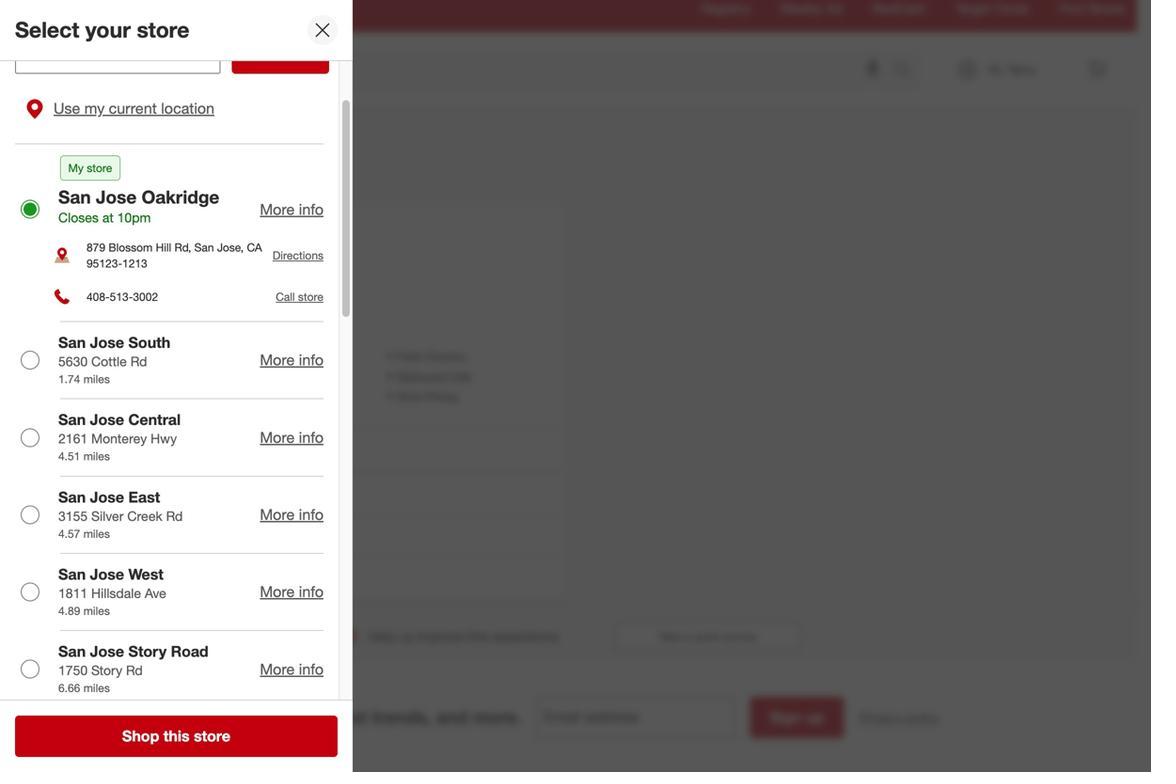 Task type: vqa. For each thing, say whether or not it's contained in the screenshot.


Task type: locate. For each thing, give the bounding box(es) containing it.
879 up open
[[26, 248, 45, 262]]

use my current location
[[54, 99, 214, 118]]

more info up directions link
[[260, 200, 324, 219]]

story
[[128, 643, 167, 661], [91, 662, 122, 679]]

info for san jose central
[[299, 428, 324, 447]]

0 horizontal spatial blossom
[[48, 248, 92, 262]]

1 vertical spatial directions
[[89, 439, 157, 457]]

more info up delivery
[[260, 351, 324, 369]]

south
[[128, 334, 171, 352]]

available
[[137, 350, 180, 364]]

4 more info from the top
[[260, 506, 324, 524]]

5 info from the top
[[299, 583, 324, 601]]

jose up "hillsdale" on the left
[[90, 565, 124, 584]]

0 vertical spatial oakridge
[[142, 186, 219, 208]]

this right 'improve'
[[468, 628, 489, 645]]

1 horizontal spatial ca
[[247, 240, 262, 254]]

miles down silver
[[83, 527, 110, 541]]

1 vertical spatial 513-
[[54, 322, 78, 336]]

weekly up '3155'
[[49, 481, 97, 500]]

my up settings
[[84, 99, 105, 118]]

store down the up
[[49, 439, 85, 457]]

jose inside "san jose oakridge closes at 10pm"
[[96, 186, 137, 208]]

& inside wine, beer & spirits available snack bar - pizza drive up
[[94, 350, 101, 364]]

weekly
[[781, 0, 823, 16], [49, 481, 97, 500]]

0 horizontal spatial hill
[[96, 248, 111, 262]]

call store link
[[276, 290, 324, 304]]

more for san jose west
[[260, 583, 295, 601]]

blossom down 10pm
[[109, 240, 153, 254]]

san for san jose oakridge closes at 10pm
[[58, 186, 91, 208]]

1 more info from the top
[[260, 200, 324, 219]]

1 horizontal spatial 513-
[[110, 290, 133, 304]]

3 miles from the top
[[83, 527, 110, 541]]

shop this store button
[[15, 716, 338, 757]]

oakridge for san jose oakridge 879 blossom hill rd san jose, ca 95123-1213
[[88, 223, 145, 240]]

san for san jose east 3155 silver creek rd 4.57 miles
[[58, 488, 86, 506]]

jose inside san jose oakridge 879 blossom hill rd san jose, ca 95123-1213
[[54, 223, 84, 240]]

jose for san jose oakridge closes at 10pm
[[96, 186, 137, 208]]

jose for san jose oakridge 879 blossom hill rd san jose, ca 95123-1213
[[54, 223, 84, 240]]

rd down 10pm
[[114, 248, 129, 262]]

info up 'weekly ad' button
[[299, 428, 324, 447]]

6 info from the top
[[299, 660, 324, 678]]

6 more info link from the top
[[260, 660, 324, 678]]

0 horizontal spatial my
[[84, 99, 105, 118]]

3002 inside select your store dialog
[[133, 290, 158, 304]]

more.
[[473, 706, 521, 728]]

1 more from the top
[[260, 200, 295, 219]]

rd right '1750'
[[126, 662, 143, 679]]

improve
[[417, 628, 464, 645]]

3002 for (408) 513-3002
[[78, 322, 103, 336]]

jose up silver
[[90, 488, 124, 506]]

1 horizontal spatial ad
[[826, 0, 843, 16]]

hill down at
[[96, 248, 111, 262]]

1213 up 10:00
[[133, 264, 158, 278]]

miles
[[83, 372, 110, 386], [83, 449, 110, 463], [83, 527, 110, 541], [83, 604, 110, 618], [83, 681, 110, 695]]

0 vertical spatial weekly
[[781, 0, 823, 16]]

directions down central
[[89, 439, 157, 457]]

store up the ave
[[130, 566, 164, 584]]

store left my
[[11, 160, 66, 186]]

0 vertical spatial weekly ad
[[781, 0, 843, 16]]

1 vertical spatial 3002
[[78, 322, 103, 336]]

2 more info link from the top
[[260, 351, 324, 369]]

0 vertical spatial story
[[128, 643, 167, 661]]

1 horizontal spatial -
[[136, 287, 140, 301]]

info down store map button
[[299, 583, 324, 601]]

0 vertical spatial &
[[143, 322, 151, 336]]

miles for central
[[83, 449, 110, 463]]

san up the 5630
[[58, 334, 86, 352]]

help
[[368, 628, 396, 645]]

this
[[468, 628, 489, 645], [163, 727, 190, 745]]

408-
[[87, 290, 110, 304]]

survey
[[724, 630, 757, 644]]

delivery
[[245, 389, 285, 404]]

4 more info link from the top
[[260, 506, 324, 524]]

more up the change my store button
[[260, 506, 295, 524]]

jose inside san jose south 5630 cottle rd 1.74 miles
[[90, 334, 124, 352]]

oakridge inside "san jose oakridge closes at 10pm"
[[142, 186, 219, 208]]

hill inside san jose oakridge 879 blossom hill rd san jose, ca 95123-1213
[[96, 248, 111, 262]]

info up deals,
[[299, 660, 324, 678]]

0 horizontal spatial weekly
[[49, 481, 97, 500]]

1 vertical spatial &
[[94, 350, 101, 364]]

4 info from the top
[[299, 506, 324, 524]]

0 horizontal spatial jose,
[[49, 264, 76, 278]]

1 horizontal spatial jose,
[[217, 240, 244, 254]]

- inside wine, beer & spirits available snack bar - pizza drive up
[[91, 370, 95, 384]]

rd for oakridge
[[114, 248, 129, 262]]

rd inside san jose story road 1750 story rd 6.66 miles
[[126, 662, 143, 679]]

1 info from the top
[[299, 200, 324, 219]]

more info up the change my store button
[[260, 506, 324, 524]]

1 horizontal spatial this
[[468, 628, 489, 645]]

1 horizontal spatial weekly
[[781, 0, 823, 16]]

san for san jose oakridge 879 blossom hill rd san jose, ca 95123-1213
[[26, 223, 50, 240]]

(408)
[[26, 322, 51, 336]]

1 horizontal spatial 3002
[[133, 290, 158, 304]]

miles right 4.51
[[83, 449, 110, 463]]

store down starbucks on the top of the page
[[397, 389, 423, 404]]

1 vertical spatial -
[[91, 370, 95, 384]]

ca left directions link
[[247, 240, 262, 254]]

0 vertical spatial this
[[468, 628, 489, 645]]

store inside store directions button
[[49, 439, 85, 457]]

pizza
[[98, 370, 124, 384]]

registry
[[702, 0, 750, 16]]

2 more info from the top
[[260, 351, 324, 369]]

1 miles from the top
[[83, 372, 110, 386]]

san inside san jose south 5630 cottle rd 1.74 miles
[[58, 334, 86, 352]]

oakridge for san jose oakridge closes at 10pm
[[142, 186, 219, 208]]

san up '3155'
[[58, 488, 86, 506]]

weekly ad right registry
[[781, 0, 843, 16]]

&
[[143, 322, 151, 336], [94, 350, 101, 364]]

san left the closes
[[26, 223, 50, 240]]

2 info from the top
[[299, 351, 324, 369]]

ad up silver
[[101, 481, 120, 500]]

store directions button
[[11, 429, 565, 471]]

closes
[[58, 209, 99, 226]]

0 vertical spatial jose,
[[217, 240, 244, 254]]

jose up cottle
[[90, 334, 124, 352]]

1 horizontal spatial directions
[[273, 248, 324, 262]]

a
[[684, 630, 690, 644]]

0 horizontal spatial &
[[94, 350, 101, 364]]

10pm
[[117, 209, 151, 226]]

up
[[806, 708, 824, 727]]

san inside "san jose oakridge closes at 10pm"
[[58, 186, 91, 208]]

miles for west
[[83, 604, 110, 618]]

oakridge inside san jose oakridge 879 blossom hill rd san jose, ca 95123-1213
[[88, 223, 145, 240]]

store inside store map button
[[49, 524, 85, 542]]

rd down south
[[130, 353, 147, 370]]

1 vertical spatial story
[[91, 662, 122, 679]]

more info link up directions link
[[260, 200, 324, 219]]

5 more info link from the top
[[260, 583, 324, 601]]

6 more from the top
[[260, 660, 295, 678]]

95123- up open today: 8:00 am - 10:00 pm at the top of page
[[97, 264, 133, 278]]

0 vertical spatial directions
[[273, 248, 324, 262]]

rd
[[114, 248, 129, 262], [130, 353, 147, 370], [166, 508, 183, 524], [126, 662, 143, 679]]

info up the change my store button
[[299, 506, 324, 524]]

5 more info from the top
[[260, 583, 324, 601]]

None text field
[[536, 697, 735, 738]]

my for current
[[84, 99, 105, 118]]

0 horizontal spatial -
[[91, 370, 95, 384]]

store right call
[[298, 290, 324, 304]]

store right "your"
[[137, 17, 190, 43]]

1 horizontal spatial 879
[[87, 240, 105, 254]]

none text field inside select your store dialog
[[15, 33, 221, 74]]

redcard
[[873, 0, 925, 16]]

jose inside san jose central 2161 monterey hwy 4.51 miles
[[90, 411, 124, 429]]

more info link up the change my store button
[[260, 506, 324, 524]]

879 down at
[[87, 240, 105, 254]]

open today: 8:00 am - 10:00 pm
[[26, 287, 191, 301]]

ad
[[826, 0, 843, 16], [101, 481, 120, 500]]

0 vertical spatial 3002
[[133, 290, 158, 304]]

0 horizontal spatial weekly ad
[[49, 481, 120, 500]]

95123- up 8:00
[[87, 256, 122, 271]]

1 vertical spatial weekly
[[49, 481, 97, 500]]

4 miles from the top
[[83, 604, 110, 618]]

8:00
[[92, 287, 114, 301]]

my up "hillsdale" on the left
[[106, 566, 126, 584]]

store left top
[[194, 727, 231, 745]]

story right '1750'
[[91, 662, 122, 679]]

jose up monterey
[[90, 411, 124, 429]]

1213 up "am"
[[122, 256, 147, 271]]

miles down cottle
[[83, 372, 110, 386]]

0 vertical spatial ca
[[247, 240, 262, 254]]

jose, right rd,
[[217, 240, 244, 254]]

3 more info link from the top
[[260, 428, 324, 447]]

store
[[11, 160, 66, 186], [397, 389, 423, 404], [49, 439, 85, 457], [49, 524, 85, 542]]

jose for san jose central 2161 monterey hwy 4.51 miles
[[90, 411, 124, 429]]

6 more info from the top
[[260, 660, 324, 678]]

ad left redcard
[[826, 0, 843, 16]]

wine, beer & spirits available snack bar - pizza drive up
[[38, 350, 180, 404]]

3002 up beer
[[78, 322, 103, 336]]

blossom down the closes
[[48, 248, 92, 262]]

san inside san jose west 1811 hillsdale ave 4.89 miles
[[58, 565, 86, 584]]

san inside san jose east 3155 silver creek rd 4.57 miles
[[58, 488, 86, 506]]

jose inside san jose east 3155 silver creek rd 4.57 miles
[[90, 488, 124, 506]]

1 vertical spatial weekly ad
[[49, 481, 120, 500]]

jose, up today:
[[49, 264, 76, 278]]

find stores link
[[1059, 0, 1126, 18]]

0 horizontal spatial 513-
[[54, 322, 78, 336]]

& right beer
[[94, 350, 101, 364]]

more up delivery
[[260, 351, 295, 369]]

miles inside san jose south 5630 cottle rd 1.74 miles
[[83, 372, 110, 386]]

miles inside san jose central 2161 monterey hwy 4.51 miles
[[83, 449, 110, 463]]

more info link up delivery
[[260, 351, 324, 369]]

1 vertical spatial my
[[106, 566, 126, 584]]

more up directions link
[[260, 200, 295, 219]]

san up 1811 on the left bottom
[[58, 565, 86, 584]]

cottle
[[91, 353, 127, 370]]

experience.
[[492, 628, 561, 645]]

san up the closes
[[58, 186, 91, 208]]

select your store dialog
[[0, 0, 353, 772]]

miles inside san jose west 1811 hillsdale ave 4.89 miles
[[83, 604, 110, 618]]

more down store map button
[[260, 583, 295, 601]]

change my store button
[[11, 556, 565, 598]]

(408) 513-3002
[[26, 322, 103, 336]]

3 more info from the top
[[260, 428, 324, 447]]

more info for san jose story road
[[260, 660, 324, 678]]

weekly ad button
[[11, 471, 565, 513]]

my inside the change my store button
[[106, 566, 126, 584]]

store map button
[[11, 513, 565, 556]]

- right bar
[[91, 370, 95, 384]]

rd for story
[[126, 662, 143, 679]]

info up directions link
[[299, 200, 324, 219]]

1213
[[122, 256, 147, 271], [133, 264, 158, 278]]

4.89
[[58, 604, 80, 618]]

bar
[[71, 370, 88, 384]]

cvs pharmacy
[[217, 350, 291, 364]]

san inside san jose central 2161 monterey hwy 4.51 miles
[[58, 411, 86, 429]]

0 horizontal spatial ad
[[101, 481, 120, 500]]

2 miles from the top
[[83, 449, 110, 463]]

1213 inside san jose oakridge 879 blossom hill rd san jose, ca 95123-1213
[[133, 264, 158, 278]]

select
[[15, 17, 79, 43]]

more for san jose oakridge
[[260, 200, 295, 219]]

513- inside select your store dialog
[[110, 290, 133, 304]]

more info link up deals,
[[260, 660, 324, 678]]

jose down "hillsdale" on the left
[[90, 643, 124, 661]]

0 vertical spatial 513-
[[110, 290, 133, 304]]

info right pharmacy
[[299, 351, 324, 369]]

5 more from the top
[[260, 583, 295, 601]]

take
[[659, 630, 681, 644]]

0 horizontal spatial this
[[163, 727, 190, 745]]

more info link for san jose south
[[260, 351, 324, 369]]

3002 right "am"
[[133, 290, 158, 304]]

more info down store map button
[[260, 583, 324, 601]]

1 more info link from the top
[[260, 200, 324, 219]]

more info link for san jose oakridge
[[260, 200, 324, 219]]

target
[[955, 0, 991, 16]]

this right shop
[[163, 727, 190, 745]]

jose left at
[[54, 223, 84, 240]]

hill left rd,
[[156, 240, 171, 254]]

rd,
[[175, 240, 191, 254]]

story left "road"
[[128, 643, 167, 661]]

more for san jose south
[[260, 351, 295, 369]]

more info link down delivery
[[260, 428, 324, 447]]

shipt
[[217, 389, 243, 404]]

jose inside san jose west 1811 hillsdale ave 4.89 miles
[[90, 565, 124, 584]]

pickup
[[425, 389, 458, 404]]

san up 2161
[[58, 411, 86, 429]]

east
[[128, 488, 160, 506]]

1 horizontal spatial &
[[143, 322, 151, 336]]

0 horizontal spatial story
[[91, 662, 122, 679]]

store left map
[[49, 524, 85, 542]]

location
[[161, 99, 214, 118]]

- right "am"
[[136, 287, 140, 301]]

4 more from the top
[[260, 506, 295, 524]]

0 horizontal spatial ca
[[79, 264, 94, 278]]

san right rd,
[[194, 240, 214, 254]]

& right map
[[143, 322, 151, 336]]

more info link down store map button
[[260, 583, 324, 601]]

oakridge
[[142, 186, 219, 208], [88, 223, 145, 240]]

info for san jose oakridge
[[299, 200, 324, 219]]

more down delivery
[[260, 428, 295, 447]]

miles down "hillsdale" on the left
[[83, 604, 110, 618]]

ca up today:
[[79, 264, 94, 278]]

408-513-3002
[[87, 290, 158, 304]]

san inside san jose story road 1750 story rd 6.66 miles
[[58, 643, 86, 661]]

1 horizontal spatial story
[[128, 643, 167, 661]]

1 vertical spatial ad
[[101, 481, 120, 500]]

jose inside san jose story road 1750 story rd 6.66 miles
[[90, 643, 124, 661]]

None radio
[[21, 200, 40, 219], [21, 428, 40, 447], [21, 583, 40, 602], [21, 200, 40, 219], [21, 428, 40, 447], [21, 583, 40, 602]]

2 more from the top
[[260, 351, 295, 369]]

0 horizontal spatial 879
[[26, 248, 45, 262]]

0 horizontal spatial 3002
[[78, 322, 103, 336]]

hill
[[156, 240, 171, 254], [96, 248, 111, 262]]

1 horizontal spatial my
[[106, 566, 126, 584]]

more info link for san jose east
[[260, 506, 324, 524]]

san up '1750'
[[58, 643, 86, 661]]

jose up at
[[96, 186, 137, 208]]

3 more from the top
[[260, 428, 295, 447]]

1 vertical spatial oakridge
[[88, 223, 145, 240]]

weekly right registry
[[781, 0, 823, 16]]

spirits
[[104, 350, 134, 364]]

more info link for san jose central
[[260, 428, 324, 447]]

more for san jose story road
[[260, 660, 295, 678]]

more info for san jose west
[[260, 583, 324, 601]]

1 vertical spatial this
[[163, 727, 190, 745]]

more info down delivery
[[260, 428, 324, 447]]

1 vertical spatial jose,
[[49, 264, 76, 278]]

1 horizontal spatial blossom
[[109, 240, 153, 254]]

3 info from the top
[[299, 428, 324, 447]]

0 horizontal spatial directions
[[89, 439, 157, 457]]

my inside use my current location link
[[84, 99, 105, 118]]

0 vertical spatial my
[[84, 99, 105, 118]]

more for san jose central
[[260, 428, 295, 447]]

san jose story road 1750 story rd 6.66 miles
[[58, 643, 209, 695]]

wine,
[[38, 350, 64, 364]]

rd inside san jose east 3155 silver creek rd 4.57 miles
[[166, 508, 183, 524]]

None text field
[[15, 33, 221, 74]]

my for store
[[106, 566, 126, 584]]

miles right 6.66
[[83, 681, 110, 695]]

miles for south
[[83, 372, 110, 386]]

directions up call store
[[273, 248, 324, 262]]

0 vertical spatial -
[[136, 287, 140, 301]]

1 vertical spatial ca
[[79, 264, 94, 278]]

1 horizontal spatial hill
[[156, 240, 171, 254]]

jose,
[[217, 240, 244, 254], [49, 264, 76, 278]]

rd inside san jose oakridge 879 blossom hill rd san jose, ca 95123-1213
[[114, 248, 129, 262]]

my
[[84, 99, 105, 118], [106, 566, 126, 584]]

rd right creek
[[166, 508, 183, 524]]

5 miles from the top
[[83, 681, 110, 695]]

3002
[[133, 290, 158, 304], [78, 322, 103, 336]]

take a quick survey button
[[615, 622, 801, 652]]

directions
[[273, 248, 324, 262], [89, 439, 157, 457]]

jose for san jose story road 1750 story rd 6.66 miles
[[90, 643, 124, 661]]

-
[[136, 287, 140, 301], [91, 370, 95, 384]]

am
[[117, 287, 133, 301]]

879
[[87, 240, 105, 254], [26, 248, 45, 262]]

None radio
[[21, 351, 40, 370], [21, 506, 40, 524], [21, 660, 40, 679], [21, 351, 40, 370], [21, 506, 40, 524], [21, 660, 40, 679]]

879 inside 879 blossom hill rd, san jose, ca 95123-1213
[[87, 240, 105, 254]]

more info up deals,
[[260, 660, 324, 678]]

more up deals,
[[260, 660, 295, 678]]

weekly ad up '3155'
[[49, 481, 120, 500]]



Task type: describe. For each thing, give the bounding box(es) containing it.
513- for 408-
[[110, 290, 133, 304]]

jose for san jose west 1811 hillsdale ave 4.89 miles
[[90, 565, 124, 584]]

central
[[128, 411, 181, 429]]

fresh grocery starbucks cafe store pickup
[[397, 350, 471, 404]]

cafe
[[449, 370, 471, 384]]

road
[[171, 643, 209, 661]]

get
[[197, 706, 227, 728]]

find
[[1059, 0, 1084, 16]]

miles inside san jose east 3155 silver creek rd 4.57 miles
[[83, 527, 110, 541]]

513- for (408)
[[54, 322, 78, 336]]

get top deals, latest trends, and more.
[[197, 706, 521, 728]]

san jose west 1811 hillsdale ave 4.89 miles
[[58, 565, 166, 618]]

help us improve this experience.
[[368, 628, 561, 645]]

circle
[[995, 0, 1029, 16]]

more info for san jose south
[[260, 351, 324, 369]]

cvs
[[217, 350, 239, 364]]

879 blossom hill rd, san jose, ca 95123-1213
[[87, 240, 262, 271]]

hillsdale
[[91, 585, 141, 602]]

store for change my store
[[130, 566, 164, 584]]

5630
[[58, 353, 88, 370]]

use my current location link
[[15, 85, 324, 132]]

silver
[[91, 508, 124, 524]]

weekly ad inside button
[[49, 481, 120, 500]]

ca inside san jose oakridge 879 blossom hill rd san jose, ca 95123-1213
[[79, 264, 94, 278]]

your
[[85, 17, 131, 43]]

store for select your store
[[137, 17, 190, 43]]

6.66
[[58, 681, 80, 695]]

jose, inside 879 blossom hill rd, san jose, ca 95123-1213
[[217, 240, 244, 254]]

pm
[[175, 287, 191, 301]]

95123- inside 879 blossom hill rd, san jose, ca 95123-1213
[[87, 256, 122, 271]]

store for shop this store
[[194, 727, 231, 745]]

map & directions link
[[118, 322, 203, 336]]

open
[[26, 287, 54, 301]]

starbucks
[[397, 370, 446, 384]]

quick
[[694, 630, 721, 644]]

privacy policy
[[859, 709, 940, 726]]

san up open
[[26, 264, 46, 278]]

san for san jose story road 1750 story rd 6.66 miles
[[58, 643, 86, 661]]

2161
[[58, 431, 88, 447]]

settings
[[76, 119, 125, 136]]

top
[[232, 706, 260, 728]]

today:
[[57, 287, 89, 301]]

target circle link
[[955, 0, 1029, 18]]

store right my
[[87, 161, 112, 175]]

store inside the 'fresh grocery starbucks cafe store pickup'
[[397, 389, 423, 404]]

weekly inside button
[[49, 481, 97, 500]]

map
[[89, 524, 119, 542]]

1213 inside 879 blossom hill rd, san jose, ca 95123-1213
[[122, 256, 147, 271]]

current
[[109, 99, 157, 118]]

my
[[68, 161, 84, 175]]

trends,
[[372, 706, 431, 728]]

policy
[[905, 709, 940, 726]]

more info for san jose central
[[260, 428, 324, 447]]

rd inside san jose south 5630 cottle rd 1.74 miles
[[130, 353, 147, 370]]

privacy
[[859, 709, 902, 726]]

more info for san jose east
[[260, 506, 324, 524]]

this inside button
[[163, 727, 190, 745]]

more info link for san jose story road
[[260, 660, 324, 678]]

ca inside 879 blossom hill rd, san jose, ca 95123-1213
[[247, 240, 262, 254]]

san for san jose south 5630 cottle rd 1.74 miles
[[58, 334, 86, 352]]

3155
[[58, 508, 88, 524]]

store directions
[[49, 439, 157, 457]]

info for san jose south
[[299, 351, 324, 369]]

shop
[[122, 727, 159, 745]]

What can we help you find? suggestions appear below search field
[[151, 49, 899, 90]]

1 horizontal spatial weekly ad
[[781, 0, 843, 16]]

hill inside 879 blossom hill rd, san jose, ca 95123-1213
[[156, 240, 171, 254]]

registry link
[[702, 0, 750, 18]]

store map
[[49, 524, 119, 542]]

pharmacy
[[242, 350, 291, 364]]

take a quick survey
[[659, 630, 757, 644]]

more info for san jose oakridge
[[260, 200, 324, 219]]

san jose east 3155 silver creek rd 4.57 miles
[[58, 488, 183, 541]]

directions inside store directions button
[[89, 439, 157, 457]]

jose for san jose east 3155 silver creek rd 4.57 miles
[[90, 488, 124, 506]]

store for store map
[[49, 524, 85, 542]]

store for store
[[11, 160, 66, 186]]

find stores
[[1059, 0, 1126, 16]]

10:00
[[144, 287, 172, 301]]

jose, inside san jose oakridge 879 blossom hill rd san jose, ca 95123-1213
[[49, 264, 76, 278]]

info for san jose east
[[299, 506, 324, 524]]

fresh
[[397, 350, 424, 364]]

shipt delivery
[[217, 389, 285, 404]]

creek
[[127, 508, 162, 524]]

target circle
[[955, 0, 1029, 16]]

san jose oakridge 879 blossom hill rd san jose, ca 95123-1213
[[26, 223, 158, 278]]

map
[[118, 322, 140, 336]]

snack
[[38, 370, 68, 384]]

change
[[49, 566, 102, 584]]

privacy policy link
[[859, 708, 940, 727]]

san for san jose west 1811 hillsdale ave 4.89 miles
[[58, 565, 86, 584]]

store for store directions
[[49, 439, 85, 457]]

rd for east
[[166, 508, 183, 524]]

blossom inside san jose oakridge 879 blossom hill rd san jose, ca 95123-1213
[[48, 248, 92, 262]]

hwy
[[151, 431, 177, 447]]

more info link for san jose west
[[260, 583, 324, 601]]

san for san jose central 2161 monterey hwy 4.51 miles
[[58, 411, 86, 429]]

select your store
[[15, 17, 190, 43]]

use
[[54, 99, 80, 118]]

account link
[[11, 119, 60, 136]]

0 vertical spatial ad
[[826, 0, 843, 16]]

at
[[102, 209, 114, 226]]

directions link
[[273, 248, 324, 262]]

up
[[66, 389, 80, 404]]

95123- inside san jose oakridge 879 blossom hill rd san jose, ca 95123-1213
[[97, 264, 133, 278]]

san jose south 5630 cottle rd 1.74 miles
[[58, 334, 171, 386]]

latest
[[320, 706, 367, 728]]

shop this store
[[122, 727, 231, 745]]

sign up
[[770, 708, 824, 727]]

info for san jose west
[[299, 583, 324, 601]]

4.51
[[58, 449, 80, 463]]

ad inside button
[[101, 481, 120, 500]]

3002 for 408-513-3002
[[133, 290, 158, 304]]

and
[[436, 706, 468, 728]]

call
[[276, 290, 295, 304]]

jose for san jose south 5630 cottle rd 1.74 miles
[[90, 334, 124, 352]]

redcard link
[[873, 0, 925, 18]]

directions inside select your store dialog
[[273, 248, 324, 262]]

info for san jose story road
[[299, 660, 324, 678]]

more for san jose east
[[260, 506, 295, 524]]

search button
[[886, 49, 931, 94]]

deals,
[[265, 706, 315, 728]]

search
[[886, 62, 931, 80]]

blossom inside 879 blossom hill rd, san jose, ca 95123-1213
[[109, 240, 153, 254]]

sign up button
[[750, 697, 844, 738]]

grocery
[[427, 350, 466, 364]]

1.74
[[58, 372, 80, 386]]

san inside 879 blossom hill rd, san jose, ca 95123-1213
[[194, 240, 214, 254]]

1811
[[58, 585, 88, 602]]

879 inside san jose oakridge 879 blossom hill rd san jose, ca 95123-1213
[[26, 248, 45, 262]]

stores
[[1088, 0, 1126, 16]]

miles inside san jose story road 1750 story rd 6.66 miles
[[83, 681, 110, 695]]

west
[[128, 565, 164, 584]]



